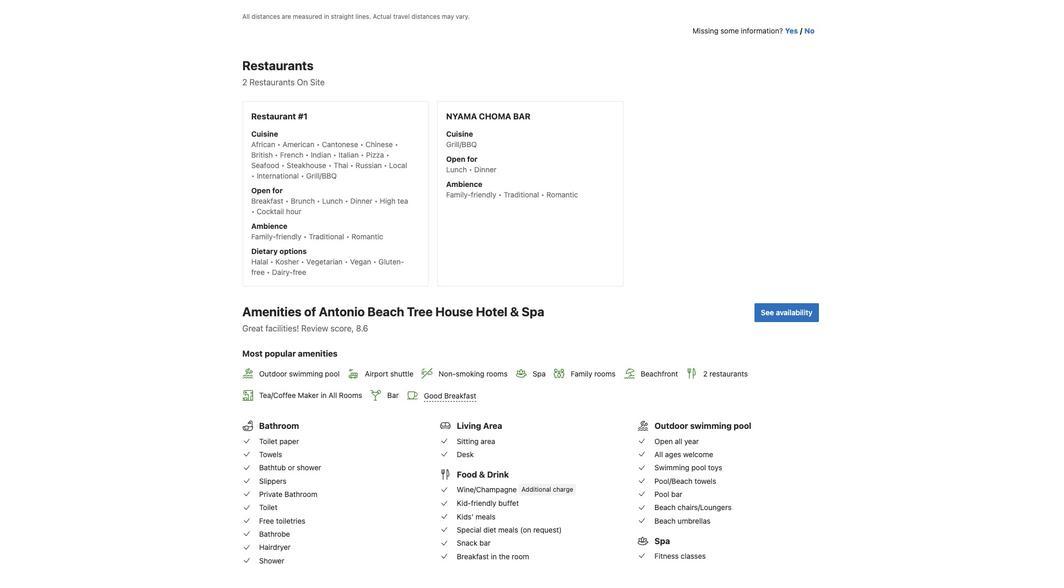 Task type: vqa. For each thing, say whether or not it's contained in the screenshot.
Beaches
no



Task type: describe. For each thing, give the bounding box(es) containing it.
free
[[259, 516, 274, 525]]

cuisine african • american • cantonese • chinese • british • french • indian • italian • pizza • seafood • steakhouse • thai • russian • local • international • grill/bbq
[[251, 129, 407, 180]]

all for all distances are measured in straight lines. actual travel distances may vary.
[[242, 12, 250, 20]]

ambience for nyama
[[446, 180, 482, 189]]

sitting
[[457, 437, 479, 446]]

room
[[512, 552, 529, 561]]

lunch inside open for lunch • dinner
[[446, 165, 467, 174]]

1 distances from the left
[[252, 12, 280, 20]]

& inside the amenities of antonio beach tree house hotel & spa great facilities! review score, 8.6
[[510, 304, 519, 319]]

vary.
[[456, 12, 470, 20]]

dairy-
[[272, 268, 293, 277]]

year
[[684, 437, 699, 446]]

beach for beach chairs/loungers
[[655, 503, 676, 512]]

1 horizontal spatial outdoor
[[655, 421, 688, 431]]

antonio
[[319, 304, 365, 319]]

1 vertical spatial bathroom
[[284, 490, 317, 499]]

bar
[[513, 111, 530, 121]]

tea/coffee
[[259, 391, 296, 400]]

restaurant #1
[[251, 111, 308, 121]]

toilet paper
[[259, 437, 299, 446]]

indian
[[311, 150, 331, 159]]

bar
[[387, 391, 399, 400]]

kid-
[[457, 499, 471, 508]]

1 horizontal spatial outdoor swimming pool
[[655, 421, 751, 431]]

hotel
[[476, 304, 507, 319]]

1 horizontal spatial 2
[[703, 369, 708, 378]]

steakhouse
[[287, 161, 326, 170]]

snack
[[457, 539, 478, 548]]

beach for beach umbrellas
[[655, 516, 676, 525]]

vegetarian
[[306, 257, 343, 266]]

are
[[282, 12, 291, 20]]

special
[[457, 526, 481, 534]]

classes
[[681, 552, 706, 561]]

kids'
[[457, 512, 474, 521]]

no button
[[804, 26, 815, 36]]

2 rooms from the left
[[594, 369, 616, 378]]

2 horizontal spatial open
[[655, 437, 673, 446]]

restaurants 2 restaurants on site
[[242, 58, 325, 87]]

wine/champagne additional charge
[[457, 485, 573, 494]]

open for nyama choma bar
[[446, 154, 465, 163]]

2 distances from the left
[[411, 12, 440, 20]]

private bathroom
[[259, 490, 317, 499]]

availability
[[776, 308, 812, 317]]

most
[[242, 349, 263, 358]]

african
[[251, 140, 275, 149]]

nyama
[[446, 111, 477, 121]]

ambience family-friendly • traditional • romantic for choma
[[446, 180, 578, 199]]

yes button
[[785, 26, 798, 36]]

non-
[[439, 369, 456, 378]]

amenities
[[298, 349, 338, 358]]

area
[[483, 421, 502, 431]]

ambience family-friendly • traditional • romantic for #1
[[251, 222, 383, 241]]

score,
[[330, 324, 354, 333]]

open all year
[[655, 437, 699, 446]]

welcome
[[683, 450, 713, 459]]

1 vertical spatial &
[[479, 470, 485, 479]]

dietary options halal • kosher • vegetarian • vegan • gluten- free • dairy-free
[[251, 247, 404, 277]]

shuttle
[[390, 369, 413, 378]]

1 vertical spatial meals
[[498, 526, 518, 534]]

open for lunch • dinner
[[446, 154, 496, 174]]

desk
[[457, 450, 474, 459]]

private
[[259, 490, 282, 499]]

2 free from the left
[[293, 268, 306, 277]]

family rooms
[[571, 369, 616, 378]]

/
[[800, 26, 802, 35]]

kid-friendly buffet
[[457, 499, 519, 508]]

popular
[[265, 349, 296, 358]]

information?
[[741, 26, 783, 35]]

1 rooms from the left
[[486, 369, 508, 378]]

no
[[804, 26, 815, 35]]

bathrobe
[[259, 530, 290, 539]]

good breakfast
[[424, 391, 476, 400]]

bathtub or shower
[[259, 463, 321, 472]]

0 vertical spatial bathroom
[[259, 421, 299, 431]]

swimming
[[655, 463, 689, 472]]

dietary
[[251, 247, 278, 256]]

romantic for restaurant #1
[[351, 232, 383, 241]]

tea/coffee maker in all rooms
[[259, 391, 362, 400]]

wine/champagne
[[457, 485, 517, 494]]

smoking
[[456, 369, 484, 378]]

1 free from the left
[[251, 268, 265, 277]]

chinese
[[366, 140, 393, 149]]

dinner inside open for lunch • dinner
[[474, 165, 496, 174]]

amenities of antonio beach tree house hotel & spa great facilities! review score, 8.6
[[242, 304, 544, 333]]

open for breakfast • brunch • lunch • dinner • high tea • cocktail hour
[[251, 186, 408, 216]]

• inside open for lunch • dinner
[[469, 165, 472, 174]]

chairs/loungers
[[678, 503, 732, 512]]

friendly for nyama
[[471, 190, 496, 199]]

toys
[[708, 463, 722, 472]]

family
[[571, 369, 592, 378]]

additional
[[522, 486, 551, 494]]

hairdryer
[[259, 543, 291, 552]]

great
[[242, 324, 263, 333]]

straight
[[331, 12, 354, 20]]

some
[[720, 26, 739, 35]]

shower
[[297, 463, 321, 472]]

toilet for toilet paper
[[259, 437, 277, 446]]

options
[[279, 247, 307, 256]]

2 inside restaurants 2 restaurants on site
[[242, 77, 247, 87]]

may
[[442, 12, 454, 20]]

good
[[424, 391, 442, 400]]

missing
[[693, 26, 718, 35]]

area
[[481, 437, 495, 446]]

hour
[[286, 207, 301, 216]]

1 horizontal spatial swimming
[[690, 421, 732, 431]]

on
[[297, 77, 308, 87]]

pool/beach towels
[[655, 477, 716, 486]]

airport
[[365, 369, 388, 378]]

open for restaurant #1
[[251, 186, 270, 195]]



Task type: locate. For each thing, give the bounding box(es) containing it.
most popular amenities
[[242, 349, 338, 358]]

2 toilet from the top
[[259, 503, 277, 512]]

breakfast
[[251, 196, 283, 205], [444, 391, 476, 400], [457, 552, 489, 561]]

1 vertical spatial grill/bbq
[[306, 171, 337, 180]]

0 vertical spatial bar
[[671, 490, 682, 499]]

vegan
[[350, 257, 371, 266]]

slippers
[[259, 477, 287, 486]]

for inside open for lunch • dinner
[[467, 154, 478, 163]]

1 horizontal spatial &
[[510, 304, 519, 319]]

all
[[242, 12, 250, 20], [329, 391, 337, 400], [655, 450, 663, 459]]

2 vertical spatial all
[[655, 450, 663, 459]]

1 horizontal spatial free
[[293, 268, 306, 277]]

& right the hotel
[[510, 304, 519, 319]]

2 restaurants
[[703, 369, 748, 378]]

romantic
[[546, 190, 578, 199], [351, 232, 383, 241]]

breakfast down smoking
[[444, 391, 476, 400]]

1 vertical spatial all
[[329, 391, 337, 400]]

swimming up year
[[690, 421, 732, 431]]

in left the
[[491, 552, 497, 561]]

0 vertical spatial ambience family-friendly • traditional • romantic
[[446, 180, 578, 199]]

family- down open for lunch • dinner
[[446, 190, 471, 199]]

0 vertical spatial lunch
[[446, 165, 467, 174]]

0 horizontal spatial cuisine
[[251, 129, 278, 138]]

0 vertical spatial spa
[[522, 304, 544, 319]]

lunch down 'cuisine grill/bbq'
[[446, 165, 467, 174]]

food
[[457, 470, 477, 479]]

living
[[457, 421, 481, 431]]

food & drink
[[457, 470, 509, 479]]

all left ages
[[655, 450, 663, 459]]

dinner down 'cuisine grill/bbq'
[[474, 165, 496, 174]]

1 horizontal spatial meals
[[498, 526, 518, 534]]

dinner left high
[[350, 196, 372, 205]]

traditional for nyama choma bar
[[504, 190, 539, 199]]

all left rooms
[[329, 391, 337, 400]]

outdoor up open all year
[[655, 421, 688, 431]]

0 horizontal spatial for
[[272, 186, 283, 195]]

0 horizontal spatial pool
[[325, 369, 340, 378]]

1 horizontal spatial open
[[446, 154, 465, 163]]

kosher
[[275, 257, 299, 266]]

friendly down wine/champagne
[[471, 499, 496, 508]]

open down international
[[251, 186, 270, 195]]

snack bar
[[457, 539, 491, 548]]

breakfast down snack bar on the bottom
[[457, 552, 489, 561]]

in
[[324, 12, 329, 20], [321, 391, 327, 400], [491, 552, 497, 561]]

or
[[288, 463, 295, 472]]

0 vertical spatial pool
[[325, 369, 340, 378]]

open left all
[[655, 437, 673, 446]]

facilities!
[[265, 324, 299, 333]]

ambience family-friendly • traditional • romantic down hour
[[251, 222, 383, 241]]

0 horizontal spatial grill/bbq
[[306, 171, 337, 180]]

cuisine for nyama
[[446, 129, 473, 138]]

restaurants up on
[[242, 58, 313, 73]]

spa up fitness in the right of the page
[[655, 536, 670, 546]]

friendly up the options
[[276, 232, 301, 241]]

breakfast inside 'open for breakfast • brunch • lunch • dinner • high tea • cocktail hour'
[[251, 196, 283, 205]]

ambience down cocktail
[[251, 222, 287, 230]]

0 horizontal spatial romantic
[[351, 232, 383, 241]]

friendly down open for lunch • dinner
[[471, 190, 496, 199]]

2 vertical spatial open
[[655, 437, 673, 446]]

lines.
[[355, 12, 371, 20]]

beach chairs/loungers
[[655, 503, 732, 512]]

cuisine up african
[[251, 129, 278, 138]]

1 vertical spatial outdoor swimming pool
[[655, 421, 751, 431]]

& right food
[[479, 470, 485, 479]]

free toiletries
[[259, 516, 305, 525]]

french
[[280, 150, 303, 159]]

request)
[[533, 526, 562, 534]]

brunch
[[291, 196, 315, 205]]

outdoor down popular
[[259, 369, 287, 378]]

rooms
[[486, 369, 508, 378], [594, 369, 616, 378]]

cuisine inside cuisine african • american • cantonese • chinese • british • french • indian • italian • pizza • seafood • steakhouse • thai • russian • local • international • grill/bbq
[[251, 129, 278, 138]]

0 horizontal spatial dinner
[[350, 196, 372, 205]]

grill/bbq inside cuisine african • american • cantonese • chinese • british • french • indian • italian • pizza • seafood • steakhouse • thai • russian • local • international • grill/bbq
[[306, 171, 337, 180]]

0 vertical spatial grill/bbq
[[446, 140, 477, 149]]

1 horizontal spatial cuisine
[[446, 129, 473, 138]]

1 vertical spatial family-
[[251, 232, 276, 241]]

0 horizontal spatial swimming
[[289, 369, 323, 378]]

1 vertical spatial open
[[251, 186, 270, 195]]

0 horizontal spatial meals
[[476, 512, 495, 521]]

1 horizontal spatial dinner
[[474, 165, 496, 174]]

in left "straight"
[[324, 12, 329, 20]]

meals down kid-friendly buffet
[[476, 512, 495, 521]]

0 horizontal spatial outdoor
[[259, 369, 287, 378]]

family-
[[446, 190, 471, 199], [251, 232, 276, 241]]

traditional for restaurant #1
[[309, 232, 344, 241]]

2 vertical spatial in
[[491, 552, 497, 561]]

free down kosher
[[293, 268, 306, 277]]

spa inside the amenities of antonio beach tree house hotel & spa great facilities! review score, 8.6
[[522, 304, 544, 319]]

0 vertical spatial restaurants
[[242, 58, 313, 73]]

amenities
[[242, 304, 301, 319]]

actual
[[373, 12, 391, 20]]

1 horizontal spatial grill/bbq
[[446, 140, 477, 149]]

for inside 'open for breakfast • brunch • lunch • dinner • high tea • cocktail hour'
[[272, 186, 283, 195]]

(on
[[520, 526, 531, 534]]

distances
[[252, 12, 280, 20], [411, 12, 440, 20]]

open down 'cuisine grill/bbq'
[[446, 154, 465, 163]]

choma
[[479, 111, 511, 121]]

ambience
[[446, 180, 482, 189], [251, 222, 287, 230]]

cuisine down nyama at the top of the page
[[446, 129, 473, 138]]

0 vertical spatial beach
[[367, 304, 404, 319]]

1 vertical spatial romantic
[[351, 232, 383, 241]]

friendly for restaurant
[[276, 232, 301, 241]]

family- for nyama choma bar
[[446, 190, 471, 199]]

1 horizontal spatial ambience family-friendly • traditional • romantic
[[446, 180, 578, 199]]

cuisine for restaurant
[[251, 129, 278, 138]]

2 horizontal spatial pool
[[734, 421, 751, 431]]

family- for restaurant #1
[[251, 232, 276, 241]]

0 vertical spatial in
[[324, 12, 329, 20]]

toilet up the "towels"
[[259, 437, 277, 446]]

yes
[[785, 26, 798, 35]]

bar for swimming
[[671, 490, 682, 499]]

#1
[[298, 111, 308, 121]]

cantonese
[[322, 140, 358, 149]]

1 vertical spatial restaurants
[[249, 77, 295, 87]]

1 vertical spatial in
[[321, 391, 327, 400]]

2 vertical spatial pool
[[691, 463, 706, 472]]

distances left 'may'
[[411, 12, 440, 20]]

restaurant
[[251, 111, 296, 121]]

1 vertical spatial ambience family-friendly • traditional • romantic
[[251, 222, 383, 241]]

0 vertical spatial traditional
[[504, 190, 539, 199]]

open inside open for lunch • dinner
[[446, 154, 465, 163]]

fitness
[[655, 552, 679, 561]]

for
[[467, 154, 478, 163], [272, 186, 283, 195]]

0 vertical spatial breakfast
[[251, 196, 283, 205]]

british
[[251, 150, 273, 159]]

bathroom
[[259, 421, 299, 431], [284, 490, 317, 499]]

bathroom up toilet paper
[[259, 421, 299, 431]]

1 vertical spatial 2
[[703, 369, 708, 378]]

1 horizontal spatial pool
[[691, 463, 706, 472]]

international
[[257, 171, 299, 180]]

all left are
[[242, 12, 250, 20]]

1 vertical spatial outdoor
[[655, 421, 688, 431]]

0 vertical spatial all
[[242, 12, 250, 20]]

house
[[435, 304, 473, 319]]

grill/bbq down steakhouse
[[306, 171, 337, 180]]

beach
[[367, 304, 404, 319], [655, 503, 676, 512], [655, 516, 676, 525]]

1 vertical spatial dinner
[[350, 196, 372, 205]]

restaurants
[[709, 369, 748, 378]]

toilet for toilet
[[259, 503, 277, 512]]

2 vertical spatial beach
[[655, 516, 676, 525]]

meals left (on
[[498, 526, 518, 534]]

0 horizontal spatial ambience
[[251, 222, 287, 230]]

see availability button
[[755, 303, 819, 322]]

non-smoking rooms
[[439, 369, 508, 378]]

toilet up free
[[259, 503, 277, 512]]

site
[[310, 77, 325, 87]]

open inside 'open for breakfast • brunch • lunch • dinner • high tea • cocktail hour'
[[251, 186, 270, 195]]

0 horizontal spatial 2
[[242, 77, 247, 87]]

2 vertical spatial friendly
[[471, 499, 496, 508]]

bar down diet
[[479, 539, 491, 548]]

bathroom down shower
[[284, 490, 317, 499]]

ambience down open for lunch • dinner
[[446, 180, 482, 189]]

for for restaurant
[[272, 186, 283, 195]]

bar down pool/beach
[[671, 490, 682, 499]]

rooms
[[339, 391, 362, 400]]

0 vertical spatial open
[[446, 154, 465, 163]]

0 horizontal spatial outdoor swimming pool
[[259, 369, 340, 378]]

swimming pool toys
[[655, 463, 722, 472]]

0 horizontal spatial distances
[[252, 12, 280, 20]]

outdoor swimming pool up year
[[655, 421, 751, 431]]

0 horizontal spatial &
[[479, 470, 485, 479]]

0 vertical spatial outdoor swimming pool
[[259, 369, 340, 378]]

spa right the hotel
[[522, 304, 544, 319]]

distances left are
[[252, 12, 280, 20]]

0 vertical spatial for
[[467, 154, 478, 163]]

0 horizontal spatial ambience family-friendly • traditional • romantic
[[251, 222, 383, 241]]

fitness classes
[[655, 552, 706, 561]]

paper
[[279, 437, 299, 446]]

2 vertical spatial spa
[[655, 536, 670, 546]]

1 vertical spatial bar
[[479, 539, 491, 548]]

toilet
[[259, 437, 277, 446], [259, 503, 277, 512]]

0 horizontal spatial lunch
[[322, 196, 343, 205]]

romantic for nyama choma bar
[[546, 190, 578, 199]]

0 vertical spatial ambience
[[446, 180, 482, 189]]

cuisine
[[251, 129, 278, 138], [446, 129, 473, 138]]

1 vertical spatial breakfast
[[444, 391, 476, 400]]

swimming
[[289, 369, 323, 378], [690, 421, 732, 431]]

0 vertical spatial meals
[[476, 512, 495, 521]]

0 horizontal spatial all
[[242, 12, 250, 20]]

towels
[[259, 450, 282, 459]]

all
[[675, 437, 682, 446]]

1 horizontal spatial rooms
[[594, 369, 616, 378]]

0 vertical spatial outdoor
[[259, 369, 287, 378]]

beachfront
[[641, 369, 678, 378]]

family- up dietary
[[251, 232, 276, 241]]

rooms right smoking
[[486, 369, 508, 378]]

buffet
[[498, 499, 519, 508]]

umbrellas
[[678, 516, 711, 525]]

1 horizontal spatial for
[[467, 154, 478, 163]]

free down halal
[[251, 268, 265, 277]]

ambience for restaurant
[[251, 222, 287, 230]]

cuisine inside 'cuisine grill/bbq'
[[446, 129, 473, 138]]

ambience family-friendly • traditional • romantic down open for lunch • dinner
[[446, 180, 578, 199]]

0 vertical spatial dinner
[[474, 165, 496, 174]]

0 vertical spatial &
[[510, 304, 519, 319]]

0 horizontal spatial family-
[[251, 232, 276, 241]]

0 horizontal spatial free
[[251, 268, 265, 277]]

grill/bbq up open for lunch • dinner
[[446, 140, 477, 149]]

0 vertical spatial family-
[[446, 190, 471, 199]]

restaurants left on
[[249, 77, 295, 87]]

1 horizontal spatial all
[[329, 391, 337, 400]]

pool/beach
[[655, 477, 693, 486]]

all distances are measured in straight lines. actual travel distances may vary.
[[242, 12, 470, 20]]

1 toilet from the top
[[259, 437, 277, 446]]

0 vertical spatial swimming
[[289, 369, 323, 378]]

bathtub
[[259, 463, 286, 472]]

spa
[[522, 304, 544, 319], [533, 369, 546, 378], [655, 536, 670, 546]]

1 vertical spatial spa
[[533, 369, 546, 378]]

1 vertical spatial ambience
[[251, 222, 287, 230]]

for down international
[[272, 186, 283, 195]]

russian
[[356, 161, 382, 170]]

for down 'cuisine grill/bbq'
[[467, 154, 478, 163]]

breakfast up cocktail
[[251, 196, 283, 205]]

see availability
[[761, 308, 812, 317]]

spa left family
[[533, 369, 546, 378]]

1 vertical spatial swimming
[[690, 421, 732, 431]]

0 horizontal spatial traditional
[[309, 232, 344, 241]]

bar for &
[[479, 539, 491, 548]]

ages
[[665, 450, 681, 459]]

0 vertical spatial toilet
[[259, 437, 277, 446]]

dinner inside 'open for breakfast • brunch • lunch • dinner • high tea • cocktail hour'
[[350, 196, 372, 205]]

1 horizontal spatial bar
[[671, 490, 682, 499]]

pool
[[655, 490, 669, 499]]

0 vertical spatial 2
[[242, 77, 247, 87]]

bar
[[671, 490, 682, 499], [479, 539, 491, 548]]

rooms right family
[[594, 369, 616, 378]]

1 vertical spatial friendly
[[276, 232, 301, 241]]

lunch inside 'open for breakfast • brunch • lunch • dinner • high tea • cocktail hour'
[[322, 196, 343, 205]]

2 vertical spatial breakfast
[[457, 552, 489, 561]]

high
[[380, 196, 396, 205]]

for for nyama
[[467, 154, 478, 163]]

2 cuisine from the left
[[446, 129, 473, 138]]

the
[[499, 552, 510, 561]]

beach inside the amenities of antonio beach tree house hotel & spa great facilities! review score, 8.6
[[367, 304, 404, 319]]

0 horizontal spatial bar
[[479, 539, 491, 548]]

swimming up maker
[[289, 369, 323, 378]]

1 horizontal spatial distances
[[411, 12, 440, 20]]

0 horizontal spatial rooms
[[486, 369, 508, 378]]

1 horizontal spatial lunch
[[446, 165, 467, 174]]

pool
[[325, 369, 340, 378], [734, 421, 751, 431], [691, 463, 706, 472]]

see
[[761, 308, 774, 317]]

1 cuisine from the left
[[251, 129, 278, 138]]

in right maker
[[321, 391, 327, 400]]

0 vertical spatial friendly
[[471, 190, 496, 199]]

2 horizontal spatial all
[[655, 450, 663, 459]]

outdoor swimming pool down most popular amenities
[[259, 369, 340, 378]]

meals
[[476, 512, 495, 521], [498, 526, 518, 534]]

pizza
[[366, 150, 384, 159]]

1 vertical spatial beach
[[655, 503, 676, 512]]

1 vertical spatial traditional
[[309, 232, 344, 241]]

1 vertical spatial pool
[[734, 421, 751, 431]]

lunch right brunch
[[322, 196, 343, 205]]

all for all ages welcome
[[655, 450, 663, 459]]

travel
[[393, 12, 410, 20]]



